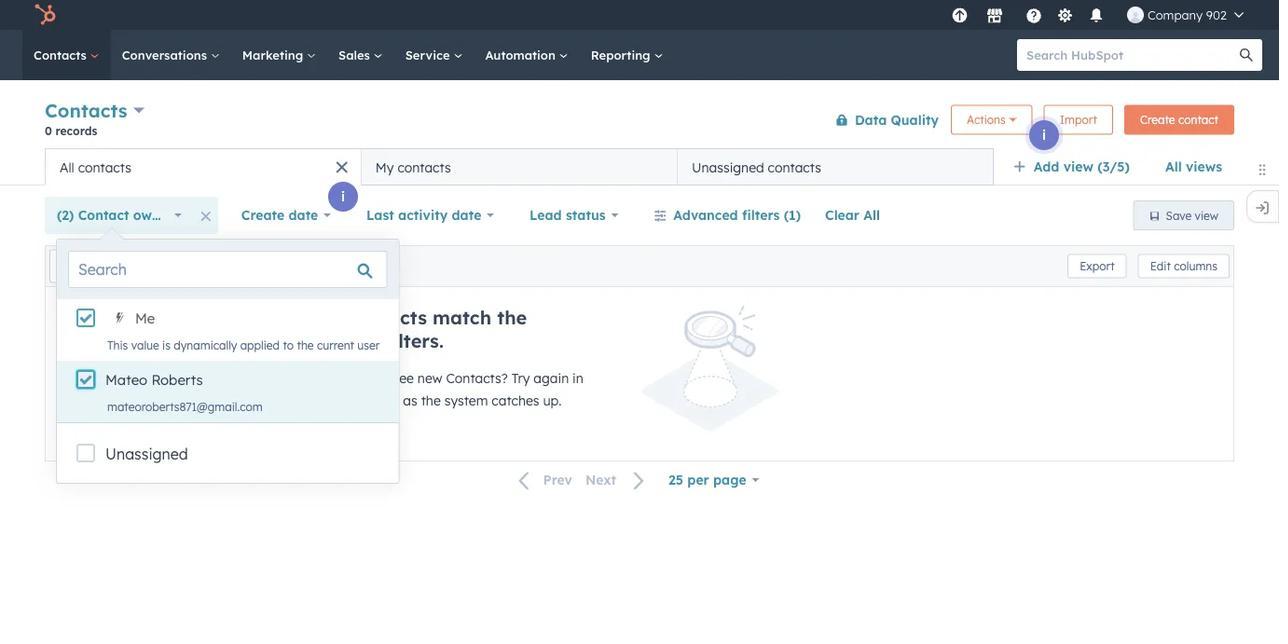 Task type: vqa. For each thing, say whether or not it's contained in the screenshot.
"Contacts" banner
yes



Task type: locate. For each thing, give the bounding box(es) containing it.
contacts up the user
[[344, 306, 427, 329]]

2 vertical spatial the
[[421, 393, 441, 409]]

clear all button
[[813, 197, 892, 234]]

0 vertical spatial the
[[497, 306, 527, 329]]

contacts for my contacts
[[398, 159, 451, 175]]

1 vertical spatial i
[[341, 188, 345, 205]]

0 vertical spatial view
[[1064, 158, 1094, 175]]

date left last
[[289, 207, 318, 223]]

list box containing me
[[57, 299, 398, 422]]

2 horizontal spatial the
[[497, 306, 527, 329]]

match
[[433, 306, 491, 329]]

unassigned up advanced filters (1) button
[[692, 159, 764, 175]]

0 horizontal spatial the
[[297, 338, 314, 352]]

clear
[[825, 207, 860, 223]]

all for all contacts
[[60, 159, 74, 175]]

i button left last
[[328, 182, 358, 212]]

date right activity
[[452, 207, 481, 223]]

0 vertical spatial create
[[1140, 113, 1175, 127]]

1 date from the left
[[289, 207, 318, 223]]

current
[[312, 329, 380, 352], [317, 338, 354, 352]]

this value is dynamically applied to the current user
[[107, 338, 380, 352]]

1 horizontal spatial view
[[1195, 208, 1219, 222]]

create inside create contact button
[[1140, 113, 1175, 127]]

advanced filters (1) button
[[642, 197, 813, 234]]

all inside button
[[864, 207, 880, 223]]

i for top i button
[[1042, 127, 1046, 143]]

2 horizontal spatial all
[[1165, 158, 1182, 175]]

1 vertical spatial the
[[297, 338, 314, 352]]

1 contacts from the left
[[78, 159, 131, 175]]

contacts?
[[446, 370, 508, 386]]

sales
[[338, 47, 374, 62]]

mateo
[[105, 371, 147, 389]]

views
[[1186, 158, 1222, 175]]

help button
[[1018, 0, 1050, 30]]

(3/5)
[[1098, 158, 1130, 175]]

export button
[[1068, 254, 1127, 278]]

unassigned inside button
[[692, 159, 764, 175]]

mateoroberts871@gmail.com
[[107, 400, 263, 413]]

reporting link
[[580, 30, 675, 80]]

view right add
[[1064, 158, 1094, 175]]

to inside list box
[[283, 338, 294, 352]]

1 horizontal spatial all
[[864, 207, 880, 223]]

0 vertical spatial i button
[[1029, 120, 1059, 150]]

import
[[1060, 113, 1097, 127]]

i button up add
[[1029, 120, 1059, 150]]

25 per page
[[669, 472, 747, 488]]

create up search search box
[[241, 207, 285, 223]]

2 vertical spatial contacts
[[344, 306, 427, 329]]

to left the see
[[377, 370, 389, 386]]

all contacts
[[60, 159, 131, 175]]

all right clear
[[864, 207, 880, 223]]

to inside expecting to see new contacts? try again in a few seconds as the system catches up.
[[377, 370, 389, 386]]

all inside button
[[60, 159, 74, 175]]

contacts
[[78, 159, 131, 175], [398, 159, 451, 175], [768, 159, 821, 175]]

create date button
[[229, 197, 343, 234]]

status
[[566, 207, 606, 223]]

pagination navigation
[[508, 468, 656, 493]]

all down the 0 records
[[60, 159, 74, 175]]

notifications image
[[1088, 8, 1105, 25]]

1 vertical spatial to
[[377, 370, 389, 386]]

advanced
[[673, 207, 738, 223]]

import button
[[1044, 105, 1113, 135]]

expecting
[[312, 370, 373, 386]]

filters.
[[385, 329, 444, 352]]

1 horizontal spatial date
[[452, 207, 481, 223]]

0 horizontal spatial contacts
[[78, 159, 131, 175]]

search button
[[1231, 39, 1262, 71]]

the
[[497, 306, 527, 329], [297, 338, 314, 352], [421, 393, 441, 409]]

catches
[[492, 393, 539, 409]]

1 horizontal spatial the
[[421, 393, 441, 409]]

1 horizontal spatial i
[[1042, 127, 1046, 143]]

to right the applied
[[283, 338, 294, 352]]

1 vertical spatial unassigned
[[105, 445, 188, 463]]

3 contacts from the left
[[768, 159, 821, 175]]

create left 'contact' in the right of the page
[[1140, 113, 1175, 127]]

0 vertical spatial unassigned
[[692, 159, 764, 175]]

actions button
[[951, 105, 1033, 135]]

date
[[289, 207, 318, 223], [452, 207, 481, 223]]

as
[[403, 393, 417, 409]]

upgrade image
[[951, 8, 968, 25]]

the down 'no'
[[297, 338, 314, 352]]

0
[[45, 124, 52, 138]]

mateo roberts
[[105, 371, 203, 389]]

contacts for all contacts
[[78, 159, 131, 175]]

902
[[1206, 7, 1227, 22]]

hubspot image
[[34, 4, 56, 26]]

0 records
[[45, 124, 97, 138]]

(2)
[[57, 207, 74, 223]]

save
[[1166, 208, 1192, 222]]

create inside create date popup button
[[241, 207, 285, 223]]

prev button
[[508, 468, 579, 493]]

1 vertical spatial view
[[1195, 208, 1219, 222]]

0 vertical spatial i
[[1042, 127, 1046, 143]]

i button
[[1029, 120, 1059, 150], [328, 182, 358, 212]]

edit
[[1150, 259, 1171, 273]]

company 902 button
[[1116, 0, 1255, 30]]

contacts down hubspot link
[[34, 47, 90, 62]]

contacts up records
[[45, 99, 127, 122]]

search image
[[1240, 48, 1253, 62]]

settings image
[[1057, 8, 1074, 25]]

create for create contact
[[1140, 113, 1175, 127]]

2 contacts from the left
[[398, 159, 451, 175]]

view
[[1064, 158, 1094, 175], [1195, 208, 1219, 222]]

create date
[[241, 207, 318, 223]]

contacts button
[[45, 97, 145, 124]]

last activity date button
[[354, 197, 506, 234]]

0 horizontal spatial i
[[341, 188, 345, 205]]

0 horizontal spatial i button
[[328, 182, 358, 212]]

all for all views
[[1165, 158, 1182, 175]]

0 horizontal spatial unassigned
[[105, 445, 188, 463]]

1 horizontal spatial to
[[377, 370, 389, 386]]

0 horizontal spatial date
[[289, 207, 318, 223]]

(1)
[[784, 207, 801, 223]]

1 horizontal spatial create
[[1140, 113, 1175, 127]]

all contacts button
[[45, 148, 361, 186]]

the right as
[[421, 393, 441, 409]]

all views link
[[1153, 148, 1234, 186]]

export
[[1080, 259, 1115, 273]]

1 horizontal spatial contacts
[[398, 159, 451, 175]]

page
[[713, 472, 747, 488]]

1 horizontal spatial unassigned
[[692, 159, 764, 175]]

all
[[1165, 158, 1182, 175], [60, 159, 74, 175], [864, 207, 880, 223]]

unassigned for unassigned contacts
[[692, 159, 764, 175]]

current down 'no'
[[317, 338, 354, 352]]

25 per page button
[[656, 462, 771, 499]]

add view (3/5)
[[1034, 158, 1130, 175]]

contacts up (1)
[[768, 159, 821, 175]]

marketplaces image
[[986, 8, 1003, 25]]

i
[[1042, 127, 1046, 143], [341, 188, 345, 205]]

current up expecting
[[312, 329, 380, 352]]

contacts for unassigned contacts
[[768, 159, 821, 175]]

company
[[1148, 7, 1203, 22]]

new
[[418, 370, 442, 386]]

0 horizontal spatial create
[[241, 207, 285, 223]]

the right match
[[497, 306, 527, 329]]

1 vertical spatial create
[[241, 207, 285, 223]]

advanced filters (1)
[[673, 207, 801, 223]]

0 vertical spatial to
[[283, 338, 294, 352]]

contacts down records
[[78, 159, 131, 175]]

contacts inside no contacts match the current filters.
[[344, 306, 427, 329]]

view for add
[[1064, 158, 1094, 175]]

view inside popup button
[[1064, 158, 1094, 175]]

1 vertical spatial contacts
[[45, 99, 127, 122]]

save view
[[1166, 208, 1219, 222]]

me
[[135, 310, 155, 327]]

view right save
[[1195, 208, 1219, 222]]

unassigned
[[692, 159, 764, 175], [105, 445, 188, 463]]

unassigned down mateoroberts871@gmail.com
[[105, 445, 188, 463]]

1 horizontal spatial i button
[[1029, 120, 1059, 150]]

current inside no contacts match the current filters.
[[312, 329, 380, 352]]

0 horizontal spatial view
[[1064, 158, 1094, 175]]

next button
[[579, 468, 656, 493]]

0 horizontal spatial to
[[283, 338, 294, 352]]

view inside 'button'
[[1195, 208, 1219, 222]]

create contact
[[1140, 113, 1219, 127]]

list box
[[57, 299, 398, 422]]

columns
[[1174, 259, 1218, 273]]

per
[[687, 472, 709, 488]]

2 horizontal spatial contacts
[[768, 159, 821, 175]]

all left 'views'
[[1165, 158, 1182, 175]]

Search HubSpot search field
[[1017, 39, 1246, 71]]

contacts inside popup button
[[45, 99, 127, 122]]

value
[[131, 338, 159, 352]]

0 horizontal spatial all
[[60, 159, 74, 175]]

contacts right my
[[398, 159, 451, 175]]



Task type: describe. For each thing, give the bounding box(es) containing it.
lead status
[[530, 207, 606, 223]]

owner
[[133, 207, 173, 223]]

edit columns
[[1150, 259, 1218, 273]]

(2) contact owner button
[[45, 197, 194, 234]]

the inside list box
[[297, 338, 314, 352]]

contacts banner
[[45, 96, 1234, 148]]

conversations link
[[111, 30, 231, 80]]

system
[[444, 393, 488, 409]]

quality
[[891, 111, 939, 128]]

notifications button
[[1080, 0, 1112, 30]]

0 vertical spatial contacts
[[34, 47, 90, 62]]

is
[[162, 338, 171, 352]]

add view (3/5) button
[[1001, 148, 1153, 186]]

conversations
[[122, 47, 211, 62]]

seconds
[[349, 393, 399, 409]]

again
[[534, 370, 569, 386]]

i for bottommost i button
[[341, 188, 345, 205]]

marketing link
[[231, 30, 327, 80]]

current inside list box
[[317, 338, 354, 352]]

records
[[55, 124, 97, 138]]

lead status button
[[518, 197, 631, 234]]

up.
[[543, 393, 562, 409]]

service
[[405, 47, 453, 62]]

upgrade link
[[948, 5, 971, 25]]

company 902
[[1148, 7, 1227, 22]]

roberts
[[151, 371, 203, 389]]

create for create date
[[241, 207, 285, 223]]

Search name, phone, email addresses, or company search field
[[49, 249, 269, 283]]

company 902 menu
[[946, 0, 1257, 30]]

25
[[669, 472, 683, 488]]

my contacts
[[376, 159, 451, 175]]

last activity date
[[366, 207, 481, 223]]

few
[[324, 393, 346, 409]]

unassigned for unassigned
[[105, 445, 188, 463]]

my contacts button
[[361, 148, 677, 186]]

no
[[312, 306, 339, 329]]

the inside expecting to see new contacts? try again in a few seconds as the system catches up.
[[421, 393, 441, 409]]

next
[[585, 472, 616, 488]]

1 vertical spatial i button
[[328, 182, 358, 212]]

data quality button
[[823, 101, 940, 138]]

applied
[[240, 338, 280, 352]]

mateo roberts image
[[1127, 7, 1144, 23]]

reporting
[[591, 47, 654, 62]]

dynamically
[[174, 338, 237, 352]]

(2) contact owner
[[57, 207, 173, 223]]

unassigned contacts
[[692, 159, 821, 175]]

automation
[[485, 47, 559, 62]]

automation link
[[474, 30, 580, 80]]

contact
[[1178, 113, 1219, 127]]

contact
[[78, 207, 129, 223]]

a
[[312, 393, 320, 409]]

Search search field
[[68, 251, 387, 288]]

settings link
[[1053, 5, 1077, 25]]

the inside no contacts match the current filters.
[[497, 306, 527, 329]]

user
[[357, 338, 380, 352]]

data
[[855, 111, 887, 128]]

marketplaces button
[[975, 0, 1014, 30]]

filters
[[742, 207, 780, 223]]

lead
[[530, 207, 562, 223]]

no contacts match the current filters.
[[312, 306, 527, 352]]

clear all
[[825, 207, 880, 223]]

activity
[[398, 207, 448, 223]]

save view button
[[1133, 200, 1234, 230]]

my
[[376, 159, 394, 175]]

2 date from the left
[[452, 207, 481, 223]]

view for save
[[1195, 208, 1219, 222]]

see
[[393, 370, 414, 386]]

this
[[107, 338, 128, 352]]

data quality
[[855, 111, 939, 128]]

service link
[[394, 30, 474, 80]]

try
[[512, 370, 530, 386]]

unassigned contacts button
[[677, 148, 994, 186]]

add
[[1034, 158, 1060, 175]]

help image
[[1025, 8, 1042, 25]]

contacts link
[[22, 30, 111, 80]]

hubspot link
[[22, 4, 70, 26]]

edit columns button
[[1138, 254, 1230, 278]]

all views
[[1165, 158, 1222, 175]]

prev
[[543, 472, 572, 488]]



